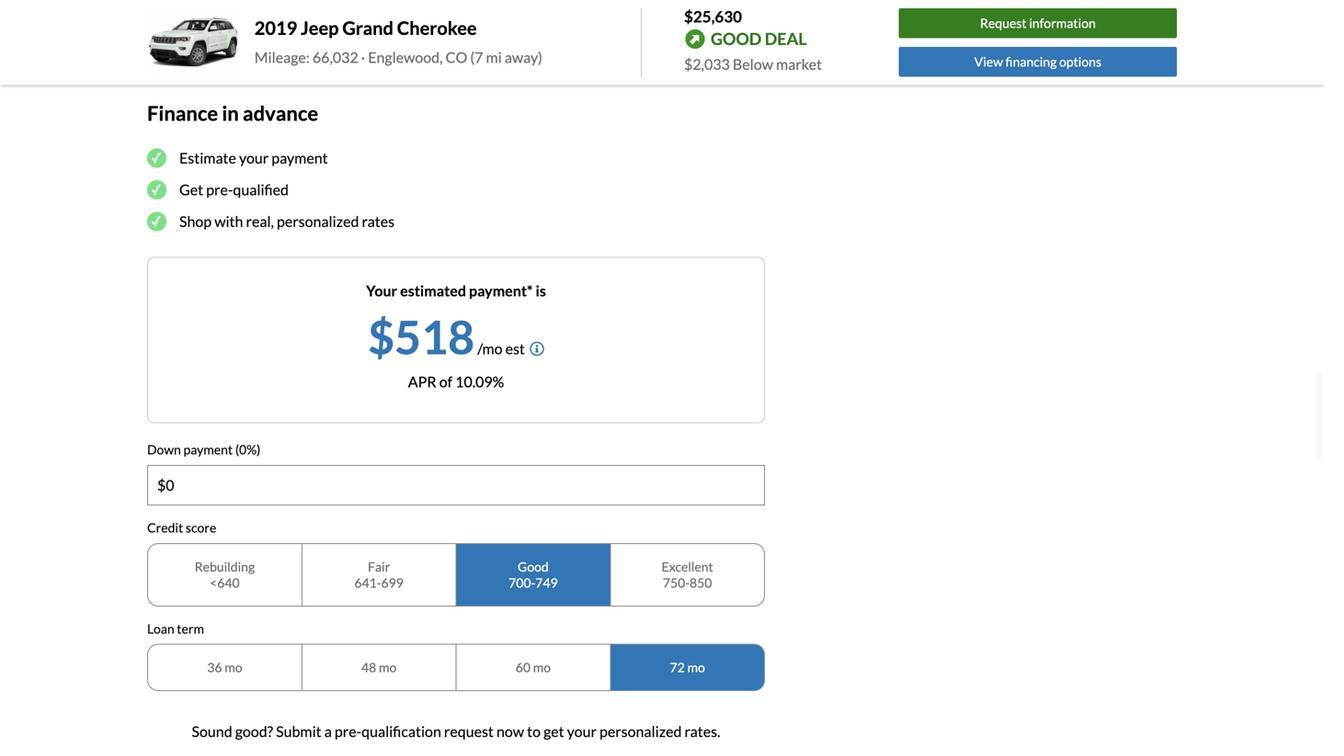Task type: describe. For each thing, give the bounding box(es) containing it.
apr of 10.09%
[[408, 373, 504, 391]]

show price history link
[[147, 37, 266, 55]]

view financing options
[[974, 54, 1102, 69]]

get
[[544, 723, 564, 741]]

$2,033 below market
[[684, 55, 822, 73]]

1 horizontal spatial personalized
[[600, 723, 682, 741]]

good 700-749
[[509, 559, 558, 591]]

$25,630
[[684, 7, 742, 26]]

qualified
[[233, 181, 289, 199]]

advance
[[243, 101, 318, 125]]

get
[[179, 181, 203, 199]]

now
[[497, 723, 524, 741]]

of
[[439, 373, 453, 391]]

good?
[[235, 723, 273, 741]]

excellent
[[662, 559, 713, 575]]

sound good? submit a pre-qualification request now to get your personalized rates.
[[192, 723, 720, 741]]

market
[[776, 55, 822, 73]]

2019 jeep grand cherokee image
[[147, 8, 240, 77]]

Down payment (0%) text field
[[148, 466, 764, 505]]

in
[[222, 101, 239, 125]]

credit score
[[147, 520, 216, 536]]

term
[[177, 621, 204, 637]]

mo for 36 mo
[[225, 660, 242, 676]]

down
[[147, 442, 181, 458]]

below
[[733, 55, 773, 73]]

loan term
[[147, 621, 204, 637]]

show price history
[[147, 37, 266, 55]]

view
[[974, 54, 1003, 69]]

1 vertical spatial your
[[567, 723, 597, 741]]

show
[[147, 37, 183, 55]]

with
[[214, 213, 243, 231]]

submit
[[276, 723, 322, 741]]

sound
[[192, 723, 232, 741]]

down payment (0%)
[[147, 442, 261, 458]]

rebuilding <640
[[195, 559, 255, 591]]

is
[[536, 282, 546, 300]]

$2,033
[[684, 55, 730, 73]]

good
[[711, 29, 762, 49]]

1 horizontal spatial payment
[[272, 149, 328, 167]]

co
[[446, 48, 467, 66]]

749
[[535, 575, 558, 591]]

get pre-qualified
[[179, 181, 289, 199]]

36 mo
[[207, 660, 242, 676]]

·
[[361, 48, 365, 66]]

estimate
[[179, 149, 236, 167]]

your estimated payment* is
[[366, 282, 546, 300]]

mi
[[486, 48, 502, 66]]

66,032
[[313, 48, 358, 66]]

estimated
[[400, 282, 466, 300]]

rates
[[362, 213, 395, 231]]

850
[[690, 575, 712, 591]]

48 mo
[[361, 660, 397, 676]]

est
[[505, 340, 525, 358]]

/mo
[[477, 340, 503, 358]]

1 horizontal spatial pre-
[[335, 723, 362, 741]]

apr
[[408, 373, 437, 391]]

a
[[324, 723, 332, 741]]

view financing options button
[[899, 47, 1177, 77]]

good
[[518, 559, 549, 575]]

1 vertical spatial payment
[[183, 442, 233, 458]]

$518 /mo est
[[368, 309, 525, 364]]

info circle image
[[530, 342, 544, 357]]

excellent 750-850
[[662, 559, 713, 591]]

englewood,
[[368, 48, 443, 66]]

score
[[186, 520, 216, 536]]

your
[[366, 282, 397, 300]]

$518
[[368, 309, 475, 364]]

fair 641-699
[[354, 559, 404, 591]]



Task type: vqa. For each thing, say whether or not it's contained in the screenshot.
the Used within the Used Pininfarina 3 Listings Starting At $22,999
no



Task type: locate. For each thing, give the bounding box(es) containing it.
finance in advance
[[147, 101, 318, 125]]

60
[[516, 660, 531, 676]]

1 vertical spatial personalized
[[600, 723, 682, 741]]

deal
[[765, 29, 807, 49]]

information
[[1029, 15, 1096, 31]]

payment
[[272, 149, 328, 167], [183, 442, 233, 458]]

mo for 48 mo
[[379, 660, 397, 676]]

finance
[[147, 101, 218, 125]]

3 mo from the left
[[533, 660, 551, 676]]

personalized right real,
[[277, 213, 359, 231]]

72 mo
[[670, 660, 705, 676]]

(7
[[470, 48, 483, 66]]

4 mo from the left
[[687, 660, 705, 676]]

mo
[[225, 660, 242, 676], [379, 660, 397, 676], [533, 660, 551, 676], [687, 660, 705, 676]]

pre- right a at the bottom left
[[335, 723, 362, 741]]

good deal
[[711, 29, 807, 49]]

mo right 48
[[379, 660, 397, 676]]

payment down the advance
[[272, 149, 328, 167]]

history
[[221, 37, 266, 55]]

your right get
[[567, 723, 597, 741]]

price
[[185, 37, 218, 55]]

jeep
[[301, 17, 339, 39]]

0 horizontal spatial personalized
[[277, 213, 359, 231]]

2 mo from the left
[[379, 660, 397, 676]]

0 vertical spatial your
[[239, 149, 269, 167]]

qualification
[[362, 723, 441, 741]]

699
[[381, 575, 404, 591]]

request
[[980, 15, 1027, 31]]

grand
[[342, 17, 394, 39]]

10.09%
[[455, 373, 504, 391]]

pre- right the get
[[206, 181, 233, 199]]

1 vertical spatial pre-
[[335, 723, 362, 741]]

mo for 60 mo
[[533, 660, 551, 676]]

cherokee
[[397, 17, 477, 39]]

1 mo from the left
[[225, 660, 242, 676]]

fair
[[368, 559, 390, 575]]

48
[[361, 660, 376, 676]]

rates.
[[685, 723, 720, 741]]

0 horizontal spatial pre-
[[206, 181, 233, 199]]

0 horizontal spatial payment
[[183, 442, 233, 458]]

credit
[[147, 520, 183, 536]]

request information
[[980, 15, 1096, 31]]

700-
[[509, 575, 535, 591]]

payment left (0%)
[[183, 442, 233, 458]]

to
[[527, 723, 541, 741]]

mo right 60
[[533, 660, 551, 676]]

request
[[444, 723, 494, 741]]

pre-
[[206, 181, 233, 199], [335, 723, 362, 741]]

mo right the 72 at the right bottom of page
[[687, 660, 705, 676]]

0 vertical spatial pre-
[[206, 181, 233, 199]]

your
[[239, 149, 269, 167], [567, 723, 597, 741]]

<640
[[210, 575, 240, 591]]

payment*
[[469, 282, 533, 300]]

personalized
[[277, 213, 359, 231], [600, 723, 682, 741]]

mo for 72 mo
[[687, 660, 705, 676]]

mileage:
[[255, 48, 310, 66]]

mo right 36
[[225, 660, 242, 676]]

2019
[[255, 17, 297, 39]]

options
[[1059, 54, 1102, 69]]

away)
[[505, 48, 543, 66]]

rebuilding
[[195, 559, 255, 575]]

750-
[[663, 575, 690, 591]]

loan
[[147, 621, 174, 637]]

shop
[[179, 213, 212, 231]]

72
[[670, 660, 685, 676]]

estimate your payment
[[179, 149, 328, 167]]

shop with real, personalized rates
[[179, 213, 395, 231]]

financing
[[1006, 54, 1057, 69]]

0 vertical spatial payment
[[272, 149, 328, 167]]

real,
[[246, 213, 274, 231]]

your up the qualified
[[239, 149, 269, 167]]

personalized left rates.
[[600, 723, 682, 741]]

2019 jeep grand cherokee mileage: 66,032 · englewood, co (7 mi away)
[[255, 17, 543, 66]]

36
[[207, 660, 222, 676]]

0 vertical spatial personalized
[[277, 213, 359, 231]]

1 horizontal spatial your
[[567, 723, 597, 741]]

60 mo
[[516, 660, 551, 676]]

641-
[[354, 575, 381, 591]]

0 horizontal spatial your
[[239, 149, 269, 167]]

(0%)
[[235, 442, 261, 458]]



